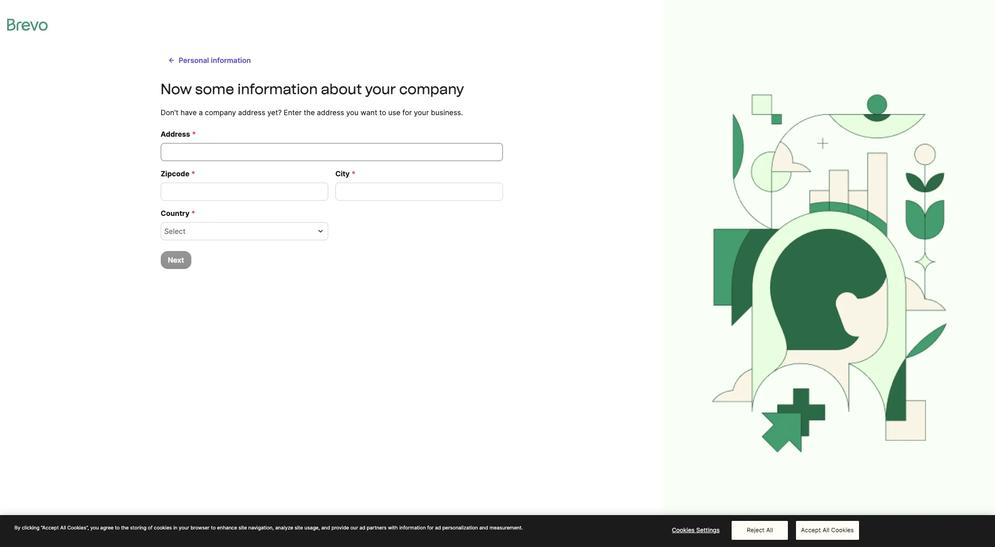 Task type: describe. For each thing, give the bounding box(es) containing it.
select
[[164, 227, 186, 236]]

1 vertical spatial you
[[90, 525, 99, 532]]

0 vertical spatial your
[[365, 81, 396, 98]]

0 horizontal spatial all
[[60, 525, 66, 532]]

yet?
[[267, 108, 282, 117]]

personalization
[[442, 525, 478, 532]]

cookies
[[154, 525, 172, 532]]

2 and from the left
[[479, 525, 488, 532]]

0 horizontal spatial the
[[121, 525, 129, 532]]

cookies settings
[[672, 527, 720, 534]]

navigation,
[[248, 525, 274, 532]]

address
[[161, 130, 190, 139]]

1 vertical spatial information
[[237, 81, 318, 98]]

storing
[[130, 525, 146, 532]]

now some information about your company
[[161, 81, 464, 98]]

accept all cookies button
[[796, 522, 859, 540]]

address *
[[161, 130, 196, 139]]

our
[[350, 525, 358, 532]]

browser
[[191, 525, 210, 532]]

in
[[173, 525, 177, 532]]

don't have a company address yet? enter the address you want to use for your business.
[[161, 108, 463, 117]]

1 horizontal spatial to
[[211, 525, 216, 532]]

* for address *
[[192, 130, 196, 139]]

by clicking "accept all cookies", you agree to the storing of cookies in your browser to enhance site navigation, analyze site usage, and provide our ad partners with information for ad personalization and measurement.
[[14, 525, 523, 532]]

a
[[199, 108, 203, 117]]

next
[[168, 256, 184, 265]]

about
[[321, 81, 362, 98]]

1 address from the left
[[238, 108, 265, 117]]

personal information button
[[161, 51, 258, 69]]

"accept
[[41, 525, 59, 532]]

of
[[148, 525, 153, 532]]

reject
[[747, 527, 765, 534]]

accept
[[801, 527, 821, 534]]

country *
[[161, 209, 195, 218]]

agree
[[100, 525, 114, 532]]

1 ad from the left
[[360, 525, 365, 532]]

reject all
[[747, 527, 773, 534]]

reject all button
[[732, 522, 788, 540]]

* for city *
[[352, 169, 356, 178]]

zipcode *
[[161, 169, 195, 178]]

enter
[[284, 108, 302, 117]]

select button
[[161, 222, 328, 240]]

0 horizontal spatial your
[[179, 525, 189, 532]]

city
[[335, 169, 350, 178]]

want
[[361, 108, 377, 117]]

with
[[388, 525, 398, 532]]

0 vertical spatial company
[[399, 81, 464, 98]]



Task type: locate. For each thing, give the bounding box(es) containing it.
all inside 'button'
[[823, 527, 830, 534]]

0 horizontal spatial for
[[402, 108, 412, 117]]

ad
[[360, 525, 365, 532], [435, 525, 441, 532]]

cookies left settings
[[672, 527, 695, 534]]

1 horizontal spatial all
[[766, 527, 773, 534]]

your up the want
[[365, 81, 396, 98]]

to right agree
[[115, 525, 120, 532]]

None field
[[164, 226, 314, 237]]

0 horizontal spatial you
[[90, 525, 99, 532]]

cookies right accept
[[831, 527, 854, 534]]

by
[[14, 525, 20, 532]]

0 horizontal spatial site
[[239, 525, 247, 532]]

to
[[379, 108, 386, 117], [115, 525, 120, 532], [211, 525, 216, 532]]

analyze
[[275, 525, 293, 532]]

information inside button
[[211, 56, 251, 65]]

company up the business.
[[399, 81, 464, 98]]

*
[[192, 130, 196, 139], [191, 169, 195, 178], [352, 169, 356, 178], [191, 209, 195, 218]]

to right browser
[[211, 525, 216, 532]]

for
[[402, 108, 412, 117], [427, 525, 434, 532]]

clicking
[[22, 525, 39, 532]]

1 horizontal spatial site
[[295, 525, 303, 532]]

1 horizontal spatial address
[[317, 108, 344, 117]]

2 horizontal spatial your
[[414, 108, 429, 117]]

you
[[346, 108, 359, 117], [90, 525, 99, 532]]

all
[[60, 525, 66, 532], [766, 527, 773, 534], [823, 527, 830, 534]]

all for accept all cookies
[[823, 527, 830, 534]]

* right the country
[[191, 209, 195, 218]]

don't
[[161, 108, 179, 117]]

your left the business.
[[414, 108, 429, 117]]

0 horizontal spatial company
[[205, 108, 236, 117]]

information up yet?
[[237, 81, 318, 98]]

have
[[181, 108, 197, 117]]

you left the want
[[346, 108, 359, 117]]

the left storing at the left bottom
[[121, 525, 129, 532]]

* right city
[[352, 169, 356, 178]]

your
[[365, 81, 396, 98], [414, 108, 429, 117], [179, 525, 189, 532]]

1 cookies from the left
[[672, 527, 695, 534]]

none field inside select popup button
[[164, 226, 314, 237]]

you left agree
[[90, 525, 99, 532]]

information right 'with'
[[399, 525, 426, 532]]

address left yet?
[[238, 108, 265, 117]]

1 vertical spatial the
[[121, 525, 129, 532]]

for left the personalization
[[427, 525, 434, 532]]

2 horizontal spatial all
[[823, 527, 830, 534]]

0 vertical spatial information
[[211, 56, 251, 65]]

2 site from the left
[[295, 525, 303, 532]]

2 vertical spatial your
[[179, 525, 189, 532]]

0 horizontal spatial and
[[321, 525, 330, 532]]

site
[[239, 525, 247, 532], [295, 525, 303, 532]]

information up 'some'
[[211, 56, 251, 65]]

cookies inside 'button'
[[831, 527, 854, 534]]

1 vertical spatial company
[[205, 108, 236, 117]]

0 vertical spatial you
[[346, 108, 359, 117]]

ad left the personalization
[[435, 525, 441, 532]]

2 address from the left
[[317, 108, 344, 117]]

0 horizontal spatial cookies
[[672, 527, 695, 534]]

2 cookies from the left
[[831, 527, 854, 534]]

* right zipcode at the top of page
[[191, 169, 195, 178]]

all right accept
[[823, 527, 830, 534]]

all inside button
[[766, 527, 773, 534]]

address down about
[[317, 108, 344, 117]]

and right the "usage,"
[[321, 525, 330, 532]]

for right use
[[402, 108, 412, 117]]

the right enter
[[304, 108, 315, 117]]

provide
[[332, 525, 349, 532]]

0 horizontal spatial to
[[115, 525, 120, 532]]

1 horizontal spatial for
[[427, 525, 434, 532]]

company right 'a' on the left top of the page
[[205, 108, 236, 117]]

cookies settings button
[[668, 522, 724, 540]]

0 vertical spatial the
[[304, 108, 315, 117]]

personal
[[179, 56, 209, 65]]

address
[[238, 108, 265, 117], [317, 108, 344, 117]]

country
[[161, 209, 189, 218]]

* for zipcode *
[[191, 169, 195, 178]]

settings
[[696, 527, 720, 534]]

cookies",
[[67, 525, 89, 532]]

1 vertical spatial for
[[427, 525, 434, 532]]

2 horizontal spatial to
[[379, 108, 386, 117]]

all for reject all
[[766, 527, 773, 534]]

next button
[[161, 251, 191, 269]]

personal information
[[179, 56, 251, 65]]

0 vertical spatial for
[[402, 108, 412, 117]]

business.
[[431, 108, 463, 117]]

to left use
[[379, 108, 386, 117]]

all right "accept
[[60, 525, 66, 532]]

cookies inside button
[[672, 527, 695, 534]]

zipcode
[[161, 169, 189, 178]]

information
[[211, 56, 251, 65], [237, 81, 318, 98], [399, 525, 426, 532]]

0 horizontal spatial address
[[238, 108, 265, 117]]

all right reject
[[766, 527, 773, 534]]

some
[[195, 81, 234, 98]]

1 site from the left
[[239, 525, 247, 532]]

enhance
[[217, 525, 237, 532]]

1 horizontal spatial your
[[365, 81, 396, 98]]

ad right our
[[360, 525, 365, 532]]

0 horizontal spatial ad
[[360, 525, 365, 532]]

cookies
[[672, 527, 695, 534], [831, 527, 854, 534]]

site left the "usage,"
[[295, 525, 303, 532]]

usage,
[[304, 525, 320, 532]]

now
[[161, 81, 192, 98]]

None text field
[[161, 143, 503, 161]]

1 horizontal spatial cookies
[[831, 527, 854, 534]]

city *
[[335, 169, 356, 178]]

1 vertical spatial your
[[414, 108, 429, 117]]

1 and from the left
[[321, 525, 330, 532]]

* right address
[[192, 130, 196, 139]]

use
[[388, 108, 400, 117]]

your right the in on the left bottom
[[179, 525, 189, 532]]

1 horizontal spatial company
[[399, 81, 464, 98]]

and
[[321, 525, 330, 532], [479, 525, 488, 532]]

the
[[304, 108, 315, 117], [121, 525, 129, 532]]

1 horizontal spatial and
[[479, 525, 488, 532]]

2 ad from the left
[[435, 525, 441, 532]]

accept all cookies
[[801, 527, 854, 534]]

None text field
[[161, 183, 328, 201], [335, 183, 503, 201], [161, 183, 328, 201], [335, 183, 503, 201]]

* for country *
[[191, 209, 195, 218]]

partners
[[367, 525, 387, 532]]

company
[[399, 81, 464, 98], [205, 108, 236, 117]]

1 horizontal spatial you
[[346, 108, 359, 117]]

and left measurement.
[[479, 525, 488, 532]]

2 vertical spatial information
[[399, 525, 426, 532]]

measurement.
[[490, 525, 523, 532]]

1 horizontal spatial ad
[[435, 525, 441, 532]]

1 horizontal spatial the
[[304, 108, 315, 117]]

site right enhance at the bottom of page
[[239, 525, 247, 532]]



Task type: vqa. For each thing, say whether or not it's contained in the screenshot.
"Email"
no



